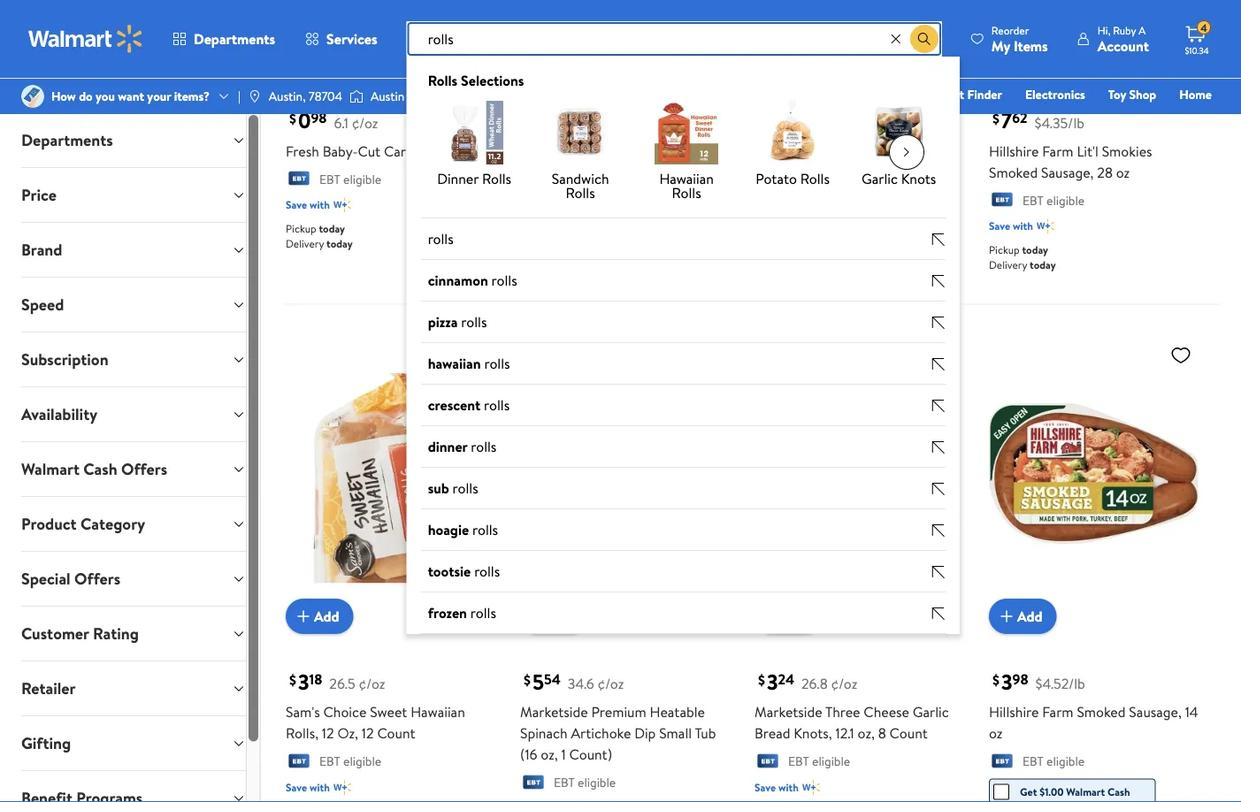 Task type: vqa. For each thing, say whether or not it's contained in the screenshot.
"Update query to rice wine vinegar" image at the bottom right
no



Task type: locate. For each thing, give the bounding box(es) containing it.
gift
[[943, 86, 964, 103]]

2 horizontal spatial add to cart image
[[996, 45, 1017, 66]]

retailer tab
[[7, 662, 260, 716]]

1 vertical spatial hillshire
[[989, 703, 1039, 722]]

garlic right "cheese"
[[913, 703, 949, 722]]

1 horizontal spatial oz,
[[858, 724, 875, 743]]

1 horizontal spatial sausage,
[[1129, 703, 1182, 722]]

smoked inside $ 7 62 $4.35/lb hillshire farm lit'l smokies smoked sausage, 28 oz
[[989, 162, 1038, 182]]

ebt image
[[989, 193, 1016, 210]]

list box containing rolls selections
[[407, 57, 960, 634]]

reorder
[[992, 23, 1029, 38]]

ebt down baby-
[[319, 170, 340, 187]]

add up 00
[[549, 45, 574, 65]]

pickup for 0
[[286, 221, 316, 236]]

oz down the "guaranteed" on the top of the page
[[625, 162, 639, 182]]

ebt eligible down oz,
[[319, 753, 382, 770]]

group
[[407, 219, 960, 634]]

0 horizontal spatial add to cart image
[[293, 606, 314, 627]]

1 vertical spatial 14
[[1185, 703, 1199, 722]]

eligible down ready
[[812, 213, 850, 230]]

dinner rolls
[[437, 169, 511, 188]]

add to cart image
[[762, 45, 783, 66], [293, 606, 314, 627], [996, 606, 1017, 627]]

add button up 78704
[[286, 38, 354, 73]]

$ left 7
[[993, 109, 1000, 128]]

0 horizontal spatial garlic
[[861, 169, 898, 188]]

$ left 18
[[289, 670, 296, 690]]

save
[[286, 197, 307, 213], [989, 219, 1010, 234], [286, 780, 307, 795], [755, 780, 776, 795]]

ebt eligible for red lobster cheddar bay frozen biscuits, ready to bake, 15.66 oz box
[[788, 213, 850, 230]]

save with down 'fresh'
[[286, 197, 330, 213]]

15.66
[[902, 162, 932, 182]]

next slide for horizontal chip scroller list image
[[889, 134, 924, 170]]

delivery
[[286, 236, 324, 251], [520, 257, 558, 272], [989, 257, 1027, 272]]

0 horizontal spatial departments
[[21, 129, 113, 151]]

a
[[1139, 23, 1146, 38]]

eligible for fresh baby-cut carrots, 1lb bag
[[343, 170, 382, 187]]

2 marketside from the left
[[755, 703, 823, 722]]

pickup for 7
[[989, 242, 1020, 257]]

0 horizontal spatial hawaiian
[[411, 703, 465, 722]]

0 horizontal spatial walmart plus image
[[333, 196, 351, 214]]

4 98 31.8 ¢/oz red lobster cheddar bay frozen biscuits, ready to bake, 15.66 oz box
[[755, 106, 954, 203]]

1 horizontal spatial add to cart image
[[527, 45, 549, 66]]

ebt eligible for hillshire farm smoked sausage, 14 oz
[[1023, 753, 1085, 770]]

rolls inside hawaiian rolls
[[672, 183, 701, 203]]

eligible for marketside three cheese garlic bread knots, 12.1 oz, 8 count
[[812, 753, 850, 770]]

rolls down bread,
[[565, 183, 595, 203]]

add to cart image
[[293, 45, 314, 66], [527, 45, 549, 66], [996, 45, 1017, 66]]

ebt eligible for marketside premium heatable spinach artichoke dip small tub (16 oz, 1 count)
[[554, 774, 616, 791]]

pizza
[[428, 312, 458, 332]]

registry link
[[1000, 110, 1061, 129]]

sub
[[428, 479, 449, 498]]

ebt image for $ 3 24 26.8 ¢/oz marketside three cheese garlic bread knots, 12.1 oz, 8 count
[[755, 754, 781, 772]]

 image right |
[[248, 89, 262, 104]]

3 inside $ 3 24 26.8 ¢/oz marketside three cheese garlic bread knots, 12.1 oz, 8 count
[[767, 667, 778, 697]]

walmart+ link
[[1151, 110, 1220, 129]]

dinner rolls
[[428, 437, 497, 457]]

electronics link
[[1017, 85, 1093, 104]]

ebt eligible right ebt image
[[1023, 191, 1085, 209]]

save down 'fresh'
[[286, 197, 307, 213]]

save with down ebt image
[[989, 219, 1033, 234]]

rolls right dinner in the top of the page
[[482, 169, 511, 188]]

3 inside "$ 3 18 26.5 ¢/oz sam's choice sweet hawaiian rolls, 12 oz, 12 count"
[[298, 667, 309, 697]]

4
[[1201, 20, 1208, 35], [767, 106, 780, 135]]

garlic knots link
[[853, 101, 945, 189]]

eligible for marketside premium heatable spinach artichoke dip small tub (16 oz, 1 count)
[[578, 774, 616, 791]]

|
[[238, 88, 241, 105]]

get
[[1020, 785, 1037, 800]]

ebt image for $ 3 98 $4.52/lb hillshire farm smoked sausage, 14 oz
[[989, 754, 1016, 772]]

2 horizontal spatial 3
[[1002, 667, 1013, 697]]

2 count from the left
[[890, 724, 928, 743]]

¢/oz right 26.5
[[359, 674, 385, 694]]

¢/oz inside $ 0 98 6.1 ¢/oz fresh baby-cut carrots, 1lb bag
[[352, 113, 378, 132]]

4 up $10.34
[[1201, 20, 1208, 35]]

1 horizontal spatial cash
[[1108, 785, 1130, 800]]

rolls right cinnamon
[[492, 271, 517, 290]]

add button up electronics at right top
[[989, 38, 1057, 73]]

0 horizontal spatial count
[[377, 724, 415, 743]]

rolls right frozen
[[471, 603, 496, 623]]

0 horizontal spatial sausage,
[[1041, 162, 1094, 182]]

marketside three cheese garlic bread knots, 12.1 oz, 8 count image
[[755, 337, 964, 620]]

update query to cinnamon rolls image
[[932, 274, 946, 288]]

4 inside 4 98 31.8 ¢/oz red lobster cheddar bay frozen biscuits, ready to bake, 15.66 oz box
[[767, 106, 780, 135]]

1 horizontal spatial 4
[[1201, 20, 1208, 35]]

ebt right ebt image
[[1023, 191, 1044, 209]]

0 vertical spatial hillshire
[[989, 141, 1039, 161]]

1 marketside from the left
[[520, 703, 588, 722]]

list box
[[407, 57, 960, 634]]

ebt eligible for marketside three cheese garlic bread knots, 12.1 oz, 8 count
[[788, 753, 850, 770]]

marketside for 5
[[520, 703, 588, 722]]

0 horizontal spatial 4
[[767, 106, 780, 135]]

pickup today delivery today down 'fresh'
[[286, 221, 353, 251]]

add for freshness guaranteed sliced plain french bread, 14 oz
[[549, 45, 574, 65]]

3 3 from the left
[[1002, 667, 1013, 697]]

12 left oz,
[[322, 724, 334, 743]]

sliced
[[659, 141, 695, 161]]

availability tab
[[7, 388, 260, 441]]

hillshire down 7
[[989, 141, 1039, 161]]

1 horizontal spatial walmart plus image
[[802, 779, 820, 797]]

french
[[520, 162, 563, 182]]

ebt for red lobster cheddar bay frozen biscuits, ready to bake, 15.66 oz box
[[788, 213, 809, 230]]

speed button
[[7, 278, 260, 332]]

toy shop link
[[1101, 85, 1165, 104]]

ebt for hillshire farm lit'l smokies smoked sausage, 28 oz
[[1023, 191, 1044, 209]]

rolls for pizza rolls
[[461, 312, 487, 332]]

electronics
[[1025, 86, 1085, 103]]

0 vertical spatial farm
[[1042, 141, 1074, 161]]

update query to rolls image
[[932, 233, 946, 247]]

update query to tootsie rolls image
[[932, 565, 946, 579]]

customer
[[21, 623, 89, 645]]

1 horizontal spatial 98
[[780, 108, 796, 128]]

pickup today delivery today
[[286, 221, 353, 251], [989, 242, 1056, 272]]

$ inside $ 5 54 34.6 ¢/oz marketside premium heatable spinach artichoke dip small tub (16 oz, 1 count)
[[524, 670, 531, 690]]

walmart plus image down oz,
[[333, 779, 351, 797]]

special
[[21, 568, 71, 590]]

offers up product category dropdown button in the bottom left of the page
[[121, 458, 167, 480]]

rolls right dinner
[[471, 437, 497, 457]]

12.1
[[836, 724, 854, 743]]

sausage,
[[1041, 162, 1094, 182], [1129, 703, 1182, 722]]

1 horizontal spatial add to cart image
[[762, 45, 783, 66]]

fresh
[[286, 141, 319, 161]]

eligible up get $1.00 walmart cash walmart plus, element
[[1047, 753, 1085, 770]]

¢/oz inside $ 5 54 34.6 ¢/oz marketside premium heatable spinach artichoke dip small tub (16 oz, 1 count)
[[598, 674, 624, 694]]

product category tab
[[7, 497, 260, 551]]

frozen
[[913, 141, 954, 161]]

add up thanksgiving link
[[783, 45, 808, 65]]

walmart plus image for $ 3 24 26.8 ¢/oz marketside three cheese garlic bread knots, 12.1 oz, 8 count
[[802, 779, 820, 797]]

ebt image for $ 3 18 26.5 ¢/oz sam's choice sweet hawaiian rolls, 12 oz, 12 count
[[286, 754, 312, 772]]

$ inside $ 3 98 $4.52/lb hillshire farm smoked sausage, 14 oz
[[993, 670, 1000, 690]]

oz, left "8"
[[858, 724, 875, 743]]

$ left $4.52/lb
[[993, 670, 1000, 690]]

group containing rolls
[[407, 219, 960, 634]]

0 vertical spatial hawaiian
[[659, 169, 713, 188]]

¢/oz inside $ 3 24 26.8 ¢/oz marketside three cheese garlic bread knots, 12.1 oz, 8 count
[[831, 674, 858, 694]]

premium
[[591, 703, 647, 722]]

0 horizontal spatial pickup today delivery today
[[286, 221, 353, 251]]

subscription tab
[[7, 333, 260, 387]]

add button up 00
[[520, 38, 588, 73]]

0 horizontal spatial cash
[[83, 458, 117, 480]]

1 farm from the top
[[1042, 141, 1074, 161]]

1 horizontal spatial count
[[890, 724, 928, 743]]

walmart image
[[28, 25, 143, 53]]

2 hillshire from the top
[[989, 703, 1039, 722]]

0 vertical spatial 14
[[609, 162, 622, 182]]

0 vertical spatial cash
[[83, 458, 117, 480]]

offers inside 'dropdown button'
[[74, 568, 121, 590]]

artichoke
[[571, 724, 631, 743]]

hoagie
[[428, 520, 469, 540]]

marketside premium heatable spinach artichoke dip small tub (16 oz, 1 count) image
[[520, 337, 730, 620]]

pickup down 'fresh'
[[286, 221, 316, 236]]

smoked down $4.52/lb
[[1077, 703, 1126, 722]]

0 horizontal spatial delivery
[[286, 236, 324, 251]]

1 vertical spatial walmart
[[1066, 785, 1105, 800]]

add to favorites list, marketside three cheese garlic bread knots, 12.1 oz, 8 count image
[[936, 344, 957, 366]]

rolls right tootsie
[[474, 562, 500, 581]]

ebt eligible down sandwich
[[554, 191, 616, 209]]

$1.00
[[1040, 785, 1064, 800]]

add to cart image down reorder
[[996, 45, 1017, 66]]

oz up 'get $1.00 walmart cash' "checkbox"
[[989, 724, 1003, 743]]

add button for hillshire farm lit'l smokies smoked sausage, 28 oz
[[989, 38, 1057, 73]]

¢/oz up three at the right bottom of the page
[[831, 674, 858, 694]]

rolls
[[428, 229, 454, 249], [492, 271, 517, 290], [461, 312, 487, 332], [484, 354, 510, 373], [484, 395, 510, 415], [471, 437, 497, 457], [453, 479, 478, 498], [472, 520, 498, 540], [474, 562, 500, 581], [471, 603, 496, 623]]

3
[[298, 667, 309, 697], [767, 667, 778, 697], [1002, 667, 1013, 697]]

walmart up product
[[21, 458, 80, 480]]

ebt down oz,
[[319, 753, 340, 770]]

1 vertical spatial walmart plus image
[[568, 800, 586, 802]]

3 up sam's
[[298, 667, 309, 697]]

1 vertical spatial garlic
[[913, 703, 949, 722]]

walmart plus image down knots,
[[802, 779, 820, 797]]

0 horizontal spatial 12
[[322, 724, 334, 743]]

0 horizontal spatial add to cart image
[[293, 45, 314, 66]]

$ inside $ 3 24 26.8 ¢/oz marketside three cheese garlic bread knots, 12.1 oz, 8 count
[[758, 670, 765, 690]]

departments down how
[[21, 129, 113, 151]]

2 horizontal spatial delivery
[[989, 257, 1027, 272]]

my
[[992, 36, 1010, 55]]

grocery & essentials
[[599, 86, 709, 103]]

marketside up bread
[[755, 703, 823, 722]]

4 down thanksgiving
[[767, 106, 780, 135]]

special offers button
[[7, 552, 260, 606]]

oz inside 4 98 31.8 ¢/oz red lobster cheddar bay frozen biscuits, ready to bake, 15.66 oz box
[[935, 162, 949, 182]]

ebt eligible for sam's choice sweet hawaiian rolls, 12 oz, 12 count
[[319, 753, 382, 770]]

 image right 78704
[[349, 88, 364, 105]]

ebt eligible down knots,
[[788, 753, 850, 770]]

2 horizontal spatial walmart plus image
[[1037, 217, 1054, 235]]

walmart+
[[1159, 111, 1212, 128]]

farm inside $ 7 62 $4.35/lb hillshire farm lit'l smokies smoked sausage, 28 oz
[[1042, 141, 1074, 161]]

offers right special
[[74, 568, 121, 590]]

1 vertical spatial departments
[[21, 129, 113, 151]]

$
[[289, 109, 296, 128], [993, 109, 1000, 128], [289, 670, 296, 690], [524, 670, 531, 690], [758, 670, 765, 690], [993, 670, 1000, 690]]

0 vertical spatial departments
[[194, 29, 275, 49]]

1 horizontal spatial 14
[[1185, 703, 1199, 722]]

with for fresh baby-cut carrots, 1lb bag
[[310, 197, 330, 213]]

1 vertical spatial farm
[[1042, 703, 1074, 722]]

¢/oz
[[352, 113, 378, 132], [830, 113, 856, 132], [359, 674, 385, 694], [598, 674, 624, 694], [831, 674, 858, 694]]

¢/oz up premium on the bottom of the page
[[598, 674, 624, 694]]

rolls right sub
[[453, 479, 478, 498]]

hawaiian inside walmart site-wide search field
[[659, 169, 713, 188]]

tab
[[7, 772, 260, 802]]

0 vertical spatial offers
[[121, 458, 167, 480]]

1 vertical spatial 4
[[767, 106, 780, 135]]

garlic down bay
[[861, 169, 898, 188]]

98 inside $ 0 98 6.1 ¢/oz fresh baby-cut carrots, 1lb bag
[[311, 108, 327, 128]]

1 vertical spatial smoked
[[1077, 703, 1126, 722]]

ruby
[[1113, 23, 1136, 38]]

supercenter
[[408, 88, 474, 105]]

update query to frozen rolls image
[[932, 607, 946, 621]]

hillshire down $4.52/lb
[[989, 703, 1039, 722]]

do
[[79, 88, 93, 105]]

ebt image up 'get $1.00 walmart cash' "checkbox"
[[989, 754, 1016, 772]]

special offers
[[21, 568, 121, 590]]

0 vertical spatial smoked
[[989, 162, 1038, 182]]

$4.35/lb
[[1035, 113, 1085, 132]]

1 horizontal spatial pickup today delivery today
[[989, 242, 1056, 272]]

¢/oz inside "$ 3 18 26.5 ¢/oz sam's choice sweet hawaiian rolls, 12 oz, 12 count"
[[359, 674, 385, 694]]

ebt eligible down "count)"
[[554, 774, 616, 791]]

ebt image
[[286, 171, 312, 189], [755, 214, 781, 232], [286, 754, 312, 772], [755, 754, 781, 772], [989, 754, 1016, 772], [520, 775, 547, 793]]

price tab
[[7, 168, 260, 222]]

add to cart image up 18
[[293, 606, 314, 627]]

rolls down lobster
[[800, 169, 829, 188]]

1 horizontal spatial garlic
[[913, 703, 949, 722]]

$ left 0 at the top left of the page
[[289, 109, 296, 128]]

 image
[[349, 88, 364, 105], [248, 89, 262, 104]]

add for hillshire farm lit'l smokies smoked sausage, 28 oz
[[1017, 45, 1043, 65]]

save down ebt image
[[989, 219, 1010, 234]]

farm
[[1042, 141, 1074, 161], [1042, 703, 1074, 722]]

$ for $ 3 24 26.8 ¢/oz marketside three cheese garlic bread knots, 12.1 oz, 8 count
[[758, 670, 765, 690]]

plain
[[699, 141, 728, 161]]

3 inside $ 3 98 $4.52/lb hillshire farm smoked sausage, 14 oz
[[1002, 667, 1013, 697]]

$ inside $ 0 98 6.1 ¢/oz fresh baby-cut carrots, 1lb bag
[[289, 109, 296, 128]]

hawaiian right the sweet
[[411, 703, 465, 722]]

98 left '6.1'
[[311, 108, 327, 128]]

walmart plus image down $ 7 62 $4.35/lb hillshire farm lit'l smokies smoked sausage, 28 oz in the top right of the page
[[1037, 217, 1054, 235]]

cash inside dropdown button
[[83, 458, 117, 480]]

rolls selections
[[428, 71, 524, 90]]

0 horizontal spatial  image
[[248, 89, 262, 104]]

today
[[319, 221, 345, 236], [327, 236, 353, 251], [1022, 242, 1048, 257], [561, 257, 587, 272], [1030, 257, 1056, 272]]

austin,
[[269, 88, 306, 105]]

1 add to cart image from the left
[[293, 45, 314, 66]]

1 horizontal spatial  image
[[349, 88, 364, 105]]

1 vertical spatial hawaiian
[[411, 703, 465, 722]]

2 farm from the top
[[1042, 703, 1074, 722]]

count right "8"
[[890, 724, 928, 743]]

0 vertical spatial garlic
[[861, 169, 898, 188]]

0 vertical spatial pickup
[[286, 221, 316, 236]]

add button up thanksgiving link
[[755, 38, 822, 73]]

98 left 31.8
[[780, 108, 796, 128]]

save with down rolls,
[[286, 780, 330, 795]]

marketside inside $ 3 24 26.8 ¢/oz marketside three cheese garlic bread knots, 12.1 oz, 8 count
[[755, 703, 823, 722]]

rolls inside 'sandwich rolls'
[[565, 183, 595, 203]]

1 horizontal spatial 3
[[767, 667, 778, 697]]

ebt for marketside premium heatable spinach artichoke dip small tub (16 oz, 1 count)
[[554, 774, 575, 791]]

potato rolls link
[[746, 101, 838, 189]]

rolls right "crescent" on the left of the page
[[484, 395, 510, 415]]

marketside
[[520, 703, 588, 722], [755, 703, 823, 722]]

¢/oz right '6.1'
[[352, 113, 378, 132]]

ebt eligible down ready
[[788, 213, 850, 230]]

add up 78704
[[314, 45, 339, 65]]

add button up $4.52/lb
[[989, 599, 1057, 634]]

¢/oz for $ 5 54 34.6 ¢/oz marketside premium heatable spinach artichoke dip small tub (16 oz, 1 count)
[[598, 674, 624, 694]]

farm inside $ 3 98 $4.52/lb hillshire farm smoked sausage, 14 oz
[[1042, 703, 1074, 722]]

with for marketside three cheese garlic bread knots, 12.1 oz, 8 count
[[779, 780, 799, 795]]

0 horizontal spatial walmart
[[21, 458, 80, 480]]

0 horizontal spatial 3
[[298, 667, 309, 697]]

rolls
[[428, 71, 458, 90], [482, 169, 511, 188], [800, 169, 829, 188], [565, 183, 595, 203], [672, 183, 701, 203]]

save with for fresh baby-cut carrots, 1lb bag
[[286, 197, 330, 213]]

0 horizontal spatial 98
[[311, 108, 327, 128]]

walmart plus image
[[333, 196, 351, 214], [568, 800, 586, 802]]

rolls for hawaiian rolls
[[484, 354, 510, 373]]

rolls for sandwich
[[565, 183, 595, 203]]

¢/oz right 31.8
[[830, 113, 856, 132]]

2 3 from the left
[[767, 667, 778, 697]]

add to cart image right update query to frozen rolls icon
[[996, 606, 1017, 627]]

special offers tab
[[7, 552, 260, 606]]

with down rolls,
[[310, 780, 330, 795]]

rolls for tootsie rolls
[[474, 562, 500, 581]]

hillshire inside $ 3 98 $4.52/lb hillshire farm smoked sausage, 14 oz
[[989, 703, 1039, 722]]

oz, inside $ 3 24 26.8 ¢/oz marketside three cheese garlic bread knots, 12.1 oz, 8 count
[[858, 724, 875, 743]]

0 horizontal spatial walmart plus image
[[333, 779, 351, 797]]

1 horizontal spatial 12
[[362, 724, 374, 743]]

1 vertical spatial sausage,
[[1129, 703, 1182, 722]]

$ for $ 3 98 $4.52/lb hillshire farm smoked sausage, 14 oz
[[993, 670, 1000, 690]]

ebt image for $ 5 54 34.6 ¢/oz marketside premium heatable spinach artichoke dip small tub (16 oz, 1 count)
[[520, 775, 547, 793]]

rolls right hawaiian
[[484, 354, 510, 373]]

1 3 from the left
[[298, 667, 309, 697]]

1 horizontal spatial pickup
[[989, 242, 1020, 257]]

1 vertical spatial cash
[[1108, 785, 1130, 800]]

0 horizontal spatial oz,
[[541, 745, 558, 764]]

0 horizontal spatial 14
[[609, 162, 622, 182]]

marketside inside $ 5 54 34.6 ¢/oz marketside premium heatable spinach artichoke dip small tub (16 oz, 1 count)
[[520, 703, 588, 722]]

1 vertical spatial offers
[[74, 568, 121, 590]]

add for fresh baby-cut carrots, 1lb bag
[[314, 45, 339, 65]]

eligible for hillshire farm smoked sausage, 14 oz
[[1047, 753, 1085, 770]]

0 horizontal spatial marketside
[[520, 703, 588, 722]]

0 vertical spatial 4
[[1201, 20, 1208, 35]]

3 left $4.52/lb
[[1002, 667, 1013, 697]]

save for fresh baby-cut carrots, 1lb bag
[[286, 197, 307, 213]]

add to favorites list, hillshire farm smoked sausage, 14 oz image
[[1171, 344, 1192, 366]]

speed tab
[[7, 278, 260, 332]]

1 horizontal spatial walmart plus image
[[568, 800, 586, 802]]

98 for 3
[[1013, 670, 1029, 689]]

oz, left 1
[[541, 745, 558, 764]]

ebt down 1
[[554, 774, 575, 791]]

1 count from the left
[[377, 724, 415, 743]]

subscription button
[[7, 333, 260, 387]]

1 horizontal spatial hawaiian
[[659, 169, 713, 188]]

rolls for potato
[[800, 169, 829, 188]]

2 horizontal spatial 98
[[1013, 670, 1029, 689]]

rolls,
[[286, 724, 319, 743]]

ebt image down 'fresh'
[[286, 171, 312, 189]]

red
[[755, 141, 779, 161]]

 image
[[21, 85, 44, 108]]

0 vertical spatial walmart
[[21, 458, 80, 480]]

add button
[[286, 38, 354, 73], [520, 38, 588, 73], [755, 38, 822, 73], [989, 38, 1057, 73], [286, 599, 354, 634], [989, 599, 1057, 634]]

2 horizontal spatial add to cart image
[[996, 606, 1017, 627]]

ebt
[[319, 170, 340, 187], [554, 191, 575, 209], [1023, 191, 1044, 209], [788, 213, 809, 230], [319, 753, 340, 770], [788, 753, 809, 770], [1023, 753, 1044, 770], [554, 774, 575, 791]]

98 left $4.52/lb
[[1013, 670, 1029, 689]]

farm down $4.35/lb
[[1042, 141, 1074, 161]]

3 add to cart image from the left
[[996, 45, 1017, 66]]

ebt image down (16
[[520, 775, 547, 793]]

1 vertical spatial oz,
[[541, 745, 558, 764]]

hillshire farm smoked sausage, 14 oz image
[[989, 337, 1199, 620]]

1 vertical spatial pickup
[[989, 242, 1020, 257]]

update query to dinner rolls image
[[932, 440, 946, 455]]

pickup
[[286, 221, 316, 236], [989, 242, 1020, 257]]

¢/oz for $ 0 98 6.1 ¢/oz fresh baby-cut carrots, 1lb bag
[[352, 113, 378, 132]]

oz right 28
[[1116, 162, 1130, 182]]

toy shop
[[1108, 86, 1157, 103]]

guaranteed
[[584, 141, 656, 161]]

1 hillshire from the top
[[989, 141, 1039, 161]]

walmart plus image
[[1037, 217, 1054, 235], [333, 779, 351, 797], [802, 779, 820, 797]]

hawaiian down sliced
[[659, 169, 713, 188]]

availability button
[[7, 388, 260, 441]]

rolls for hawaiian
[[672, 183, 701, 203]]

gift finder link
[[935, 85, 1010, 104]]

hillshire
[[989, 141, 1039, 161], [989, 703, 1039, 722]]

pickup today delivery today for 7
[[989, 242, 1056, 272]]

ebt down knots,
[[788, 753, 809, 770]]

smoked up ebt image
[[989, 162, 1038, 182]]

biscuits,
[[755, 162, 805, 182]]

eligible down cut
[[343, 170, 382, 187]]

add right my
[[1017, 45, 1043, 65]]

sausage, inside $ 7 62 $4.35/lb hillshire farm lit'l smokies smoked sausage, 28 oz
[[1041, 162, 1094, 182]]

24
[[778, 670, 795, 689]]

walmart
[[21, 458, 80, 480], [1066, 785, 1105, 800]]

items
[[1014, 36, 1048, 55]]

0 horizontal spatial smoked
[[989, 162, 1038, 182]]

count down the sweet
[[377, 724, 415, 743]]

$ inside $ 7 62 $4.35/lb hillshire farm lit'l smokies smoked sausage, 28 oz
[[993, 109, 1000, 128]]

98 inside $ 3 98 $4.52/lb hillshire farm smoked sausage, 14 oz
[[1013, 670, 1029, 689]]

add to cart image for sam's choice sweet hawaiian rolls, 12 oz, 12 count image
[[293, 606, 314, 627]]

0 vertical spatial sausage,
[[1041, 162, 1094, 182]]

services
[[327, 29, 377, 49]]

1 horizontal spatial marketside
[[755, 703, 823, 722]]

choice
[[323, 703, 367, 722]]

eligible down oz,
[[343, 753, 382, 770]]

smoked inside $ 3 98 $4.52/lb hillshire farm smoked sausage, 14 oz
[[1077, 703, 1126, 722]]

departments button up |
[[157, 18, 290, 60]]

cheese
[[864, 703, 910, 722]]

hillshire inside $ 7 62 $4.35/lb hillshire farm lit'l smokies smoked sausage, 28 oz
[[989, 141, 1039, 161]]

1 horizontal spatial smoked
[[1077, 703, 1126, 722]]

delivery for 0
[[286, 236, 324, 251]]

departments button down want
[[7, 113, 260, 167]]

home link
[[1172, 85, 1220, 104]]

cash right $1.00
[[1108, 785, 1130, 800]]

box
[[755, 184, 778, 203]]

0 horizontal spatial pickup
[[286, 221, 316, 236]]

¢/oz for $ 3 18 26.5 ¢/oz sam's choice sweet hawaiian rolls, 12 oz, 12 count
[[359, 674, 385, 694]]

customer rating
[[21, 623, 139, 645]]

gifting tab
[[7, 717, 260, 771]]

$ inside "$ 3 18 26.5 ¢/oz sam's choice sweet hawaiian rolls, 12 oz, 12 count"
[[289, 670, 296, 690]]

tub
[[695, 724, 716, 743]]

gifting button
[[7, 717, 260, 771]]

add button for fresh baby-cut carrots, 1lb bag
[[286, 38, 354, 73]]

ebt eligible up $1.00
[[1023, 753, 1085, 770]]

save down bread
[[755, 780, 776, 795]]

0 vertical spatial oz,
[[858, 724, 875, 743]]

clear search field text image
[[889, 32, 903, 46]]

98 for 0
[[311, 108, 327, 128]]

ebt for marketside three cheese garlic bread knots, 12.1 oz, 8 count
[[788, 753, 809, 770]]



Task type: describe. For each thing, give the bounding box(es) containing it.
sub rolls
[[428, 479, 478, 498]]

you
[[96, 88, 115, 105]]

5
[[533, 667, 544, 697]]

eligible for hillshire farm lit'l smokies smoked sausage, 28 oz
[[1047, 191, 1085, 209]]

ebt for sam's choice sweet hawaiian rolls, 12 oz, 12 count
[[319, 753, 340, 770]]

ebt for fresh baby-cut carrots, 1lb bag
[[319, 170, 340, 187]]

$ 7 62 $4.35/lb hillshire farm lit'l smokies smoked sausage, 28 oz
[[989, 106, 1153, 182]]

eligible for red lobster cheddar bay frozen biscuits, ready to bake, 15.66 oz box
[[812, 213, 850, 230]]

walmart cash offers button
[[7, 442, 260, 496]]

 image for austin supercenter
[[349, 88, 364, 105]]

3 for $ 3 24 26.8 ¢/oz marketside three cheese garlic bread knots, 12.1 oz, 8 count
[[767, 667, 778, 697]]

gifting
[[21, 733, 71, 755]]

0 vertical spatial walmart plus image
[[333, 196, 351, 214]]

count inside $ 3 24 26.8 ¢/oz marketside three cheese garlic bread knots, 12.1 oz, 8 count
[[890, 724, 928, 743]]

potato
[[755, 169, 797, 188]]

26.5
[[329, 674, 355, 694]]

fresh baby-cut carrots, 1lb bag image
[[286, 0, 495, 59]]

account
[[1098, 36, 1149, 55]]

add to cart image for 7
[[996, 45, 1017, 66]]

2 add to cart image from the left
[[527, 45, 549, 66]]

rolls for cinnamon rolls
[[492, 271, 517, 290]]

category
[[80, 513, 145, 535]]

customer rating tab
[[7, 607, 260, 661]]

3 for $ 3 98 $4.52/lb hillshire farm smoked sausage, 14 oz
[[1002, 667, 1013, 697]]

rolls for crescent rolls
[[484, 395, 510, 415]]

frozen rolls
[[428, 603, 496, 623]]

retailer button
[[7, 662, 260, 716]]

one debit
[[1077, 111, 1136, 128]]

hawaiian rolls
[[428, 354, 510, 373]]

pickup today delivery today for 0
[[286, 221, 353, 251]]

rolls for hoagie rolls
[[472, 520, 498, 540]]

add button up 18
[[286, 599, 354, 634]]

hawaiian inside "$ 3 18 26.5 ¢/oz sam's choice sweet hawaiian rolls, 12 oz, 12 count"
[[411, 703, 465, 722]]

$ for $ 0 98 6.1 ¢/oz fresh baby-cut carrots, 1lb bag
[[289, 109, 296, 128]]

$ for $ 5 54 34.6 ¢/oz marketside premium heatable spinach artichoke dip small tub (16 oz, 1 count)
[[524, 670, 531, 690]]

delivery today
[[520, 257, 587, 272]]

garlic inside list box
[[861, 169, 898, 188]]

ebt image down box
[[755, 214, 781, 232]]

knots
[[901, 169, 936, 188]]

get $1.00 walmart cash walmart plus, element
[[994, 783, 1130, 801]]

dinner
[[428, 437, 468, 457]]

departments inside tab
[[21, 129, 113, 151]]

austin
[[371, 88, 405, 105]]

count inside "$ 3 18 26.5 ¢/oz sam's choice sweet hawaiian rolls, 12 oz, 12 count"
[[377, 724, 415, 743]]

update query to sub rolls image
[[932, 482, 946, 496]]

rolls for frozen rolls
[[471, 603, 496, 623]]

14 inside freshness guaranteed sliced plain french bread, 14 oz
[[609, 162, 622, 182]]

cheddar
[[832, 141, 884, 161]]

0 vertical spatial departments button
[[157, 18, 290, 60]]

$ 3 98 $4.52/lb hillshire farm smoked sausage, 14 oz
[[989, 667, 1199, 743]]

save for marketside three cheese garlic bread knots, 12.1 oz, 8 count
[[755, 780, 776, 795]]

1 horizontal spatial delivery
[[520, 257, 558, 272]]

ebt down sandwich
[[554, 191, 575, 209]]

Search search field
[[407, 21, 942, 57]]

1lb
[[437, 141, 453, 161]]

bread
[[755, 724, 790, 743]]

sam's choice sweet hawaiian rolls, 12 oz, 12 count image
[[286, 337, 495, 620]]

hi,
[[1098, 23, 1111, 38]]

how
[[51, 88, 76, 105]]

add for red lobster cheddar bay frozen biscuits, ready to bake, 15.66 oz box
[[783, 45, 808, 65]]

rolls for dinner rolls
[[471, 437, 497, 457]]

update query to pizza rolls image
[[932, 316, 946, 330]]

sandwich rolls
[[551, 169, 609, 203]]

garlic inside $ 3 24 26.8 ¢/oz marketside three cheese garlic bread knots, 12.1 oz, 8 count
[[913, 703, 949, 722]]

save for hillshire farm lit'l smokies smoked sausage, 28 oz
[[989, 219, 1010, 234]]

with for sam's choice sweet hawaiian rolls, 12 oz, 12 count
[[310, 780, 330, 795]]

¢/oz for $ 3 24 26.8 ¢/oz marketside three cheese garlic bread knots, 12.1 oz, 8 count
[[831, 674, 858, 694]]

three
[[826, 703, 860, 722]]

eligible for sam's choice sweet hawaiian rolls, 12 oz, 12 count
[[343, 753, 382, 770]]

dinner rolls link
[[428, 101, 520, 189]]

cinnamon rolls
[[428, 271, 517, 290]]

search icon image
[[917, 32, 932, 46]]

sweet
[[370, 703, 407, 722]]

subscription
[[21, 349, 108, 371]]

toy
[[1108, 86, 1126, 103]]

marketside for 3
[[755, 703, 823, 722]]

departments tab
[[7, 113, 260, 167]]

grocery & essentials link
[[591, 85, 717, 104]]

crescent
[[428, 395, 481, 415]]

$ 3 24 26.8 ¢/oz marketside three cheese garlic bread knots, 12.1 oz, 8 count
[[755, 667, 949, 743]]

your
[[147, 88, 171, 105]]

cut
[[358, 141, 381, 161]]

eligible down sandwich
[[578, 191, 616, 209]]

price
[[21, 184, 57, 206]]

Get $1.00 Walmart Cash checkbox
[[994, 784, 1010, 800]]

gift finder
[[943, 86, 1002, 103]]

heatable
[[650, 703, 705, 722]]

frozen
[[428, 603, 467, 623]]

hi, ruby a account
[[1098, 23, 1149, 55]]

oz inside $ 3 98 $4.52/lb hillshire farm smoked sausage, 14 oz
[[989, 724, 1003, 743]]

finder
[[967, 86, 1002, 103]]

product category
[[21, 513, 145, 535]]

rolls for dinner
[[482, 169, 511, 188]]

ebt for hillshire farm smoked sausage, 14 oz
[[1023, 753, 1044, 770]]

baby-
[[323, 141, 358, 161]]

update query to crescent rolls image
[[932, 399, 946, 413]]

add up $4.52/lb
[[1017, 607, 1043, 626]]

rolls up cinnamon
[[428, 229, 454, 249]]

tootsie rolls
[[428, 562, 500, 581]]

hillshire for 3
[[989, 703, 1039, 722]]

how do you want your items?
[[51, 88, 210, 105]]

add button for red lobster cheddar bay frozen biscuits, ready to bake, 15.66 oz box
[[755, 38, 822, 73]]

6.1
[[334, 113, 348, 132]]

3 for $ 3 18 26.5 ¢/oz sam's choice sweet hawaiian rolls, 12 oz, 12 count
[[298, 667, 309, 697]]

4 for 4 98 31.8 ¢/oz red lobster cheddar bay frozen biscuits, ready to bake, 15.66 oz box
[[767, 106, 780, 135]]

walmart inside dropdown button
[[21, 458, 80, 480]]

cinnamon
[[428, 271, 488, 290]]

red lobster cheddar bay frozen biscuits, ready to bake, 15.66 oz box image
[[755, 0, 964, 59]]

lobster
[[782, 141, 828, 161]]

thanksgiving link
[[724, 85, 811, 104]]

save with for hillshire farm lit'l smokies smoked sausage, 28 oz
[[989, 219, 1033, 234]]

home fashion
[[944, 86, 1212, 128]]

$ for $ 3 18 26.5 ¢/oz sam's choice sweet hawaiian rolls, 12 oz, 12 count
[[289, 670, 296, 690]]

thanksgiving
[[732, 86, 803, 103]]

ebt eligible for hillshire farm lit'l smokies smoked sausage, 28 oz
[[1023, 191, 1085, 209]]

potato rolls
[[755, 169, 829, 188]]

1 horizontal spatial departments
[[194, 29, 275, 49]]

smokies
[[1102, 141, 1153, 161]]

update query to hawaiian rolls image
[[932, 357, 946, 371]]

add to cart image for hillshire farm smoked sausage, 14 oz "image" in the right of the page
[[996, 606, 1017, 627]]

 image for austin, 78704
[[248, 89, 262, 104]]

1 12 from the left
[[322, 724, 334, 743]]

brand tab
[[7, 223, 260, 277]]

¢/oz inside 4 98 31.8 ¢/oz red lobster cheddar bay frozen biscuits, ready to bake, 15.66 oz box
[[830, 113, 856, 132]]

farm for 3
[[1042, 703, 1074, 722]]

with for hillshire farm lit'l smokies smoked sausage, 28 oz
[[1013, 219, 1033, 234]]

save with for sam's choice sweet hawaiian rolls, 12 oz, 12 count
[[286, 780, 330, 795]]

rolls for sub rolls
[[453, 479, 478, 498]]

shop
[[1129, 86, 1157, 103]]

oz, inside $ 5 54 34.6 ¢/oz marketside premium heatable spinach artichoke dip small tub (16 oz, 1 count)
[[541, 745, 558, 764]]

garlic knots
[[861, 169, 936, 188]]

$ for $ 7 62 $4.35/lb hillshire farm lit'l smokies smoked sausage, 28 oz
[[993, 109, 1000, 128]]

add to favorites list, sam's choice sweet hawaiian rolls, 12 oz, 12 count image
[[467, 344, 488, 366]]

sausage, inside $ 3 98 $4.52/lb hillshire farm smoked sausage, 14 oz
[[1129, 703, 1182, 722]]

austin supercenter
[[371, 88, 474, 105]]

small
[[659, 724, 692, 743]]

bay
[[887, 141, 909, 161]]

sandwich
[[551, 169, 609, 188]]

ebt eligible for fresh baby-cut carrots, 1lb bag
[[319, 170, 382, 187]]

delivery for 7
[[989, 257, 1027, 272]]

add to cart image for 0
[[293, 45, 314, 66]]

home
[[1180, 86, 1212, 103]]

dip
[[635, 724, 656, 743]]

oz inside $ 7 62 $4.35/lb hillshire farm lit'l smokies smoked sausage, 28 oz
[[1116, 162, 1130, 182]]

add up 18
[[314, 607, 339, 626]]

98 inside 4 98 31.8 ¢/oz red lobster cheddar bay frozen biscuits, ready to bake, 15.66 oz box
[[780, 108, 796, 128]]

farm for 7
[[1042, 141, 1074, 161]]

rating
[[93, 623, 139, 645]]

Walmart Site-Wide search field
[[407, 21, 960, 634]]

customer rating button
[[7, 607, 260, 661]]

essentials
[[657, 86, 709, 103]]

hillshire for 7
[[989, 141, 1039, 161]]

save with for marketside three cheese garlic bread knots, 12.1 oz, 8 count
[[755, 780, 799, 795]]

bread,
[[566, 162, 605, 182]]

hawaiian rolls link
[[640, 101, 732, 203]]

debit
[[1106, 111, 1136, 128]]

offers inside dropdown button
[[121, 458, 167, 480]]

hoagie rolls
[[428, 520, 498, 540]]

grocery
[[599, 86, 642, 103]]

14 inside $ 3 98 $4.52/lb hillshire farm smoked sausage, 14 oz
[[1185, 703, 1199, 722]]

1 horizontal spatial walmart
[[1066, 785, 1105, 800]]

rolls left selections
[[428, 71, 458, 90]]

1 vertical spatial departments button
[[7, 113, 260, 167]]

62
[[1012, 108, 1028, 128]]

&
[[645, 86, 654, 103]]

add button for freshness guaranteed sliced plain french bread, 14 oz
[[520, 38, 588, 73]]

7
[[1002, 106, 1012, 135]]

items?
[[174, 88, 210, 105]]

walmart cash offers tab
[[7, 442, 260, 496]]

2 12 from the left
[[362, 724, 374, 743]]

walmart plus image for $ 3 18 26.5 ¢/oz sam's choice sweet hawaiian rolls, 12 oz, 12 count
[[333, 779, 351, 797]]

product category button
[[7, 497, 260, 551]]

freshness guaranteed sliced plain french bread, 14 oz image
[[520, 0, 730, 59]]

product
[[21, 513, 77, 535]]

4 for 4
[[1201, 20, 1208, 35]]

18
[[309, 670, 322, 689]]

update query to hoagie rolls image
[[932, 524, 946, 538]]

54
[[544, 670, 561, 689]]

save for sam's choice sweet hawaiian rolls, 12 oz, 12 count
[[286, 780, 307, 795]]

retailer
[[21, 678, 76, 700]]

1
[[561, 745, 566, 764]]

oz inside freshness guaranteed sliced plain french bread, 14 oz
[[625, 162, 639, 182]]

hillshire farm lit'l smokies smoked sausage, 28 oz image
[[989, 0, 1199, 59]]



